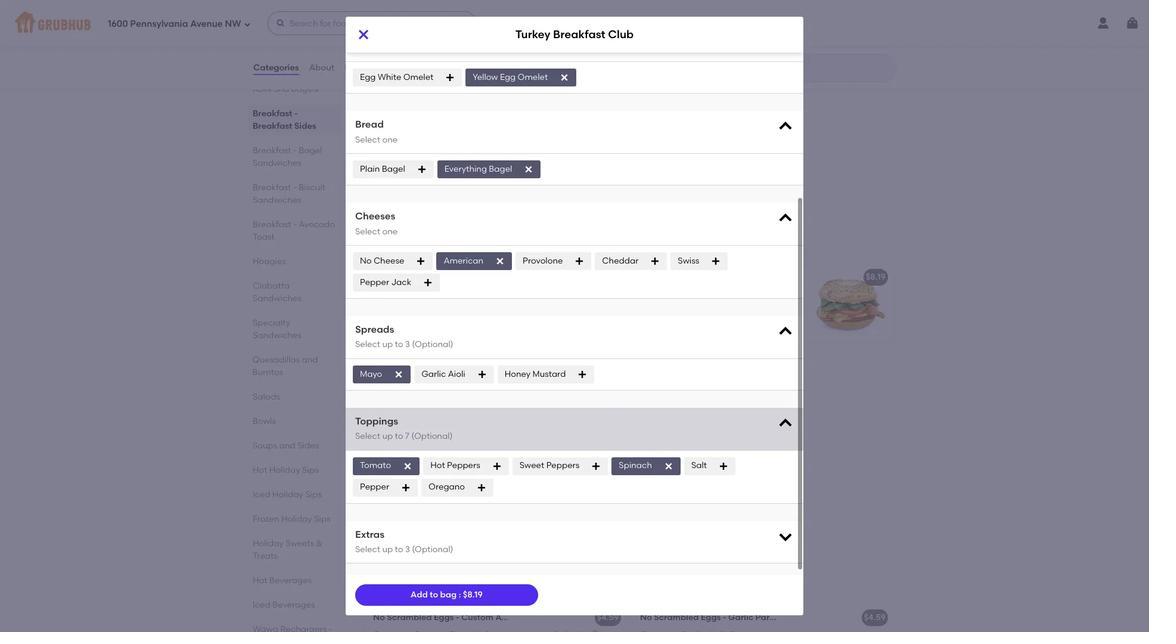 Task type: locate. For each thing, give the bounding box(es) containing it.
breakfast - bagel sandwiches up 'american' at the left of page
[[365, 238, 553, 252]]

1 vertical spatial applewood
[[670, 325, 717, 335]]

no
[[360, 256, 372, 266], [373, 613, 385, 623], [640, 613, 652, 623]]

0 vertical spatial chicken
[[373, 485, 407, 495]]

pepper
[[360, 277, 389, 287], [360, 482, 389, 492]]

0 vertical spatial mayo,
[[458, 289, 482, 299]]

bagel inside everything bagel button
[[686, 16, 710, 26]]

one for egg
[[383, 43, 398, 53]]

sips
[[302, 465, 319, 475], [305, 490, 322, 500], [314, 514, 331, 524]]

to inside the "extras select up to 3 (optional)"
[[395, 545, 403, 555]]

1 horizontal spatial mayo,
[[756, 301, 781, 311]]

soups and sides
[[253, 441, 319, 451]]

1 vertical spatial (optional)
[[412, 431, 453, 441]]

bagel inside breakfast - bagel sandwiches tab
[[299, 146, 322, 156]]

1 horizontal spatial yellow
[[681, 289, 706, 299]]

garlic
[[422, 369, 446, 379], [729, 613, 754, 623]]

and for quesadillas and burritos
[[302, 355, 318, 365]]

bagel, inside contains: yellow egg omelet, everything bagel, american, mayo, tomato, spinach, oven roasted turkey, applewood smoked bacon
[[685, 301, 710, 311]]

svg image for plain bagel
[[417, 165, 427, 174]]

1 scrambled from the left
[[387, 613, 432, 623]]

mustard
[[533, 369, 566, 379]]

toppings select up to 7 (optional)
[[355, 416, 453, 441]]

contains: inside contains: american, mayo, spinach, tomato, ham, applewood smoked bacon
[[373, 289, 412, 299]]

avocado right the parmesan
[[800, 613, 836, 623]]

avocado up custom
[[438, 578, 494, 593]]

no scrambled eggs - garlic  parmesan avocado image
[[804, 605, 893, 632]]

smoked inside contains: plain bagel, cheddar, tomato, salsa, applewood smoked bacon
[[483, 386, 516, 396]]

and
[[273, 84, 289, 94], [302, 355, 318, 365], [279, 441, 296, 451]]

applewood right the ham,
[[432, 301, 479, 311]]

applewood for contains: plain bagel, cheddar, tomato, salsa, applewood smoked bacon
[[435, 386, 481, 396]]

2 3 from the top
[[405, 545, 410, 555]]

2 vertical spatial up
[[383, 545, 393, 555]]

tomato, for contains: plain bagel, cheddar, tomato, salsa, applewood smoked bacon
[[373, 386, 407, 396]]

0 vertical spatial toast
[[253, 232, 275, 242]]

(optional) for spreads
[[412, 340, 454, 350]]

about
[[309, 63, 335, 73]]

ham
[[373, 272, 393, 282]]

select down extras
[[355, 545, 381, 555]]

0 vertical spatial breakfast - avocado toast
[[253, 219, 335, 242]]

2 $4.59 from the left
[[864, 613, 886, 623]]

1 horizontal spatial american,
[[712, 301, 754, 311]]

club down $1.79
[[608, 28, 634, 41]]

3 up western at the left bottom of page
[[405, 340, 410, 350]]

1 one from the top
[[383, 43, 398, 53]]

everything up turkey,
[[640, 301, 683, 311]]

1 horizontal spatial omelet
[[518, 72, 548, 82]]

cheeses select one
[[355, 211, 398, 237]]

select for egg
[[355, 43, 381, 53]]

select inside cheeses select one
[[355, 226, 381, 237]]

and right rolls
[[273, 84, 289, 94]]

one inside "bread select one"
[[383, 135, 398, 145]]

tomato,
[[373, 301, 407, 311], [640, 313, 674, 323], [373, 386, 407, 396]]

spinach,
[[484, 289, 519, 299], [676, 313, 711, 323]]

2 pepper from the top
[[360, 482, 389, 492]]

0 vertical spatial tomato,
[[373, 301, 407, 311]]

breakfast up "hoagies"
[[253, 219, 291, 230]]

(optional) inside toppings select up to 7 (optional)
[[412, 431, 453, 441]]

1 vertical spatial pepper
[[360, 482, 389, 492]]

one inside the egg select one
[[383, 43, 398, 53]]

holiday down soups and sides
[[269, 465, 300, 475]]

beverages inside tab
[[269, 575, 312, 586]]

4 select from the top
[[355, 340, 381, 350]]

yellow
[[473, 72, 498, 82], [681, 289, 706, 299]]

holiday
[[269, 465, 300, 475], [273, 490, 303, 500], [281, 514, 312, 524], [253, 538, 284, 549]]

hot down treats on the left bottom of the page
[[253, 575, 267, 586]]

svg image
[[276, 18, 285, 28], [417, 165, 427, 174], [496, 256, 505, 266], [651, 256, 660, 266], [778, 323, 794, 340], [578, 370, 588, 379], [778, 415, 794, 432], [403, 461, 413, 471], [664, 461, 674, 471], [719, 461, 729, 471], [477, 483, 487, 492]]

0 horizontal spatial toast
[[253, 232, 275, 242]]

svg image for garlic aioli
[[477, 370, 487, 379]]

breakfast up cheese
[[365, 238, 427, 252]]

svg image
[[1126, 16, 1140, 30], [244, 21, 251, 28], [357, 27, 371, 42], [446, 73, 455, 82], [560, 73, 570, 82], [778, 118, 794, 135], [524, 165, 534, 174], [778, 210, 794, 227], [417, 256, 426, 266], [575, 256, 585, 266], [712, 256, 721, 266], [423, 278, 433, 287], [394, 370, 404, 379], [477, 370, 487, 379], [492, 461, 502, 471], [592, 461, 601, 471], [401, 483, 411, 492], [778, 528, 794, 545]]

up for extras
[[383, 545, 393, 555]]

add to bag : $8.19
[[411, 590, 483, 600]]

- inside breakfast - breakfast sides
[[294, 109, 298, 119]]

and right soups
[[279, 441, 296, 451]]

1 vertical spatial american,
[[712, 301, 754, 311]]

3 up from the top
[[383, 545, 393, 555]]

0 horizontal spatial omelet
[[404, 72, 434, 82]]

iced beverages tab
[[253, 599, 336, 611]]

1 vertical spatial garlic
[[729, 613, 754, 623]]

2 vertical spatial everything
[[640, 301, 683, 311]]

1 horizontal spatial scrambled
[[654, 613, 699, 623]]

everything bagel image
[[804, 9, 893, 86]]

- inside "breakfast - loose rolls and bagels"
[[293, 72, 297, 82]]

bacon
[[373, 144, 400, 155], [414, 161, 440, 171], [373, 313, 399, 323], [754, 325, 780, 335], [373, 398, 399, 409]]

tomato, down mayo
[[373, 386, 407, 396]]

2 vertical spatial and
[[279, 441, 296, 451]]

smoked inside contains: american, mayo, spinach, tomato, ham, applewood smoked bacon
[[481, 301, 514, 311]]

2 up from the top
[[383, 431, 393, 441]]

-
[[293, 72, 297, 82], [294, 109, 298, 119], [430, 110, 435, 125], [293, 146, 297, 156], [293, 182, 297, 193], [293, 219, 297, 230], [430, 238, 435, 252], [430, 450, 435, 465], [430, 578, 435, 593], [456, 613, 460, 623], [723, 613, 727, 623]]

1 vertical spatial chicken
[[414, 502, 447, 512]]

3 inside spreads select up to 3 (optional)
[[405, 340, 410, 350]]

salads tab
[[253, 391, 336, 403]]

2 select from the top
[[355, 135, 381, 145]]

hot up oregano
[[431, 461, 445, 471]]

select inside the egg select one
[[355, 43, 381, 53]]

beverages down hot beverages tab
[[273, 600, 315, 610]]

smoked for contains: american, mayo, spinach, tomato, ham, applewood smoked bacon
[[481, 301, 514, 311]]

(optional) inside the "extras select up to 3 (optional)"
[[412, 545, 454, 555]]

svg image for everything bagel
[[524, 165, 534, 174]]

bowls tab
[[253, 415, 336, 428]]

0 horizontal spatial breakfast - biscuit sandwiches
[[253, 182, 326, 205]]

0 vertical spatial american,
[[414, 289, 456, 299]]

1 iced from the top
[[253, 490, 271, 500]]

0 horizontal spatial club
[[608, 28, 634, 41]]

quesadillas and burritos
[[253, 355, 318, 377]]

peppers up sandwich
[[447, 461, 481, 471]]

holiday down iced holiday sips tab
[[281, 514, 312, 524]]

svg image for oregano
[[477, 483, 487, 492]]

1 vertical spatial one
[[383, 135, 398, 145]]

breakfast down rolls
[[253, 109, 292, 119]]

0 horizontal spatial mayo,
[[458, 289, 482, 299]]

contains: down "bread select one"
[[373, 161, 412, 171]]

breakfast - biscuit sandwiches up sandwich
[[365, 450, 560, 465]]

0 vertical spatial sips
[[302, 465, 319, 475]]

0 horizontal spatial turkey breakfast club
[[516, 28, 634, 41]]

bacon image
[[537, 137, 626, 214]]

american,
[[414, 289, 456, 299], [712, 301, 754, 311]]

sips up iced holiday sips tab
[[302, 465, 319, 475]]

2 omelet from the left
[[518, 72, 548, 82]]

1 vertical spatial and
[[302, 355, 318, 365]]

hot beverages tab
[[253, 574, 336, 587]]

1 vertical spatial plain
[[360, 164, 380, 174]]

0 vertical spatial breakfast - bagel sandwiches
[[253, 146, 322, 168]]

1 vertical spatial 3
[[405, 545, 410, 555]]

tomato, for contains: american, mayo, spinach, tomato, ham, applewood smoked bacon
[[373, 301, 407, 311]]

and inside quesadillas and burritos
[[302, 355, 318, 365]]

contains: inside contains: plain bagel, cheddar, tomato, salsa, applewood smoked bacon
[[373, 374, 412, 384]]

0 horizontal spatial everything bagel
[[445, 164, 512, 174]]

select inside toppings select up to 7 (optional)
[[355, 431, 381, 441]]

0 vertical spatial pepper
[[360, 277, 389, 287]]

sips up frozen holiday sips tab
[[305, 490, 322, 500]]

1 horizontal spatial $4.59
[[864, 613, 886, 623]]

up for spreads
[[383, 340, 393, 350]]

1 horizontal spatial breakfast - bagel sandwiches
[[365, 238, 553, 252]]

garlic up "salsa,"
[[422, 369, 446, 379]]

2 one from the top
[[383, 135, 398, 145]]

toast right :
[[497, 578, 531, 593]]

spreads
[[355, 324, 394, 335]]

1 vertical spatial breakfast - biscuit sandwiches
[[365, 450, 560, 465]]

to inside toppings select up to 7 (optional)
[[395, 431, 403, 441]]

hot for hot beverages
[[253, 575, 267, 586]]

to down contains: chicken strips, biscuit
[[395, 545, 403, 555]]

3 down contains: chicken strips, biscuit
[[405, 545, 410, 555]]

american, up the ham,
[[414, 289, 456, 299]]

chicken
[[373, 485, 407, 495], [414, 502, 447, 512]]

contains: up turkey,
[[640, 289, 679, 299]]

breakfast inside breakfast - biscuit sandwiches
[[253, 182, 291, 193]]

everything bagel inside everything bagel button
[[640, 16, 710, 26]]

svg image for salt
[[719, 461, 729, 471]]

bagels
[[291, 84, 319, 94]]

breakfast - avocado toast inside tab
[[253, 219, 335, 242]]

1 vertical spatial yellow
[[681, 289, 706, 299]]

holiday for hot
[[269, 465, 300, 475]]

roasted
[[736, 313, 770, 323]]

reviews
[[345, 63, 378, 73]]

peppers for sweet peppers
[[547, 461, 580, 471]]

extras select up to 3 (optional)
[[355, 529, 454, 555]]

breakfast inside breakfast - avocado toast
[[253, 219, 291, 230]]

beverages up iced beverages 'tab' on the bottom left of the page
[[269, 575, 312, 586]]

avocado down the breakfast - biscuit sandwiches tab
[[299, 219, 335, 230]]

contains: american, mayo, spinach, tomato, ham, applewood smoked bacon
[[373, 289, 519, 323]]

tab
[[253, 623, 336, 632]]

applewood down 'aioli'
[[435, 386, 481, 396]]

specialty sandwiches
[[253, 318, 302, 341]]

0 horizontal spatial bagel,
[[436, 374, 461, 384]]

breakfast - avocado toast tab
[[253, 218, 336, 243]]

3 select from the top
[[355, 226, 381, 237]]

mayo, inside contains: yellow egg omelet, everything bagel, american, mayo, tomato, spinach, oven roasted turkey, applewood smoked bacon
[[756, 301, 781, 311]]

scrambled for no scrambled eggs - custom avocado
[[387, 613, 432, 623]]

holiday for frozen
[[281, 514, 312, 524]]

1 vertical spatial up
[[383, 431, 393, 441]]

svg image for american
[[496, 256, 505, 266]]

breakfast
[[553, 28, 606, 41], [253, 72, 291, 82], [253, 109, 292, 119], [365, 110, 427, 125], [438, 110, 499, 125], [253, 121, 292, 131], [253, 146, 291, 156], [253, 182, 291, 193], [253, 219, 291, 230], [365, 238, 427, 252], [669, 272, 709, 282], [365, 450, 427, 465], [365, 578, 427, 593]]

1 horizontal spatial turkey breakfast club
[[640, 272, 730, 282]]

2 vertical spatial smoked
[[483, 386, 516, 396]]

select inside spreads select up to 3 (optional)
[[355, 340, 381, 350]]

mayo, up roasted
[[756, 301, 781, 311]]

0 horizontal spatial $4.59
[[597, 613, 619, 623]]

everything right contains: bacon
[[445, 164, 487, 174]]

western image
[[537, 350, 626, 427]]

1 horizontal spatial toast
[[497, 578, 531, 593]]

no scrambled eggs - custom avocado image
[[537, 605, 626, 632]]

breakfast - avocado toast up hoagies tab
[[253, 219, 335, 242]]

smoked down the cheddar,
[[483, 386, 516, 396]]

smoked down 'american' at the left of page
[[481, 301, 514, 311]]

1 horizontal spatial bagel,
[[685, 301, 710, 311]]

0 vertical spatial smoked
[[481, 301, 514, 311]]

applewood inside contains: american, mayo, spinach, tomato, ham, applewood smoked bacon
[[432, 301, 479, 311]]

0 vertical spatial applewood
[[432, 301, 479, 311]]

up inside spreads select up to 3 (optional)
[[383, 340, 393, 350]]

spinach
[[619, 461, 652, 471]]

yellow inside contains: yellow egg omelet, everything bagel, american, mayo, tomato, spinach, oven roasted turkey, applewood smoked bacon
[[681, 289, 706, 299]]

turkey breakfast club down $1.79
[[516, 28, 634, 41]]

1 peppers from the left
[[447, 461, 481, 471]]

$2.69
[[598, 144, 619, 155]]

biscuit right strips,
[[476, 502, 503, 512]]

1 horizontal spatial peppers
[[547, 461, 580, 471]]

biscuit
[[299, 182, 326, 193], [438, 450, 481, 465], [409, 485, 436, 495], [476, 502, 503, 512]]

(optional) down contains: chicken strips, biscuit
[[412, 545, 454, 555]]

1 vertical spatial bagel,
[[436, 374, 461, 384]]

0 horizontal spatial garlic
[[422, 369, 446, 379]]

sandwiches inside breakfast - biscuit sandwiches
[[253, 195, 302, 205]]

3 inside the "extras select up to 3 (optional)"
[[405, 545, 410, 555]]

garlic left the parmesan
[[729, 613, 754, 623]]

contains: plain bagel, cheddar, tomato, salsa, applewood smoked bacon
[[373, 374, 516, 409]]

svg image for pepper
[[401, 483, 411, 492]]

2 iced from the top
[[253, 600, 271, 610]]

$4.59 for no scrambled eggs - garlic  parmesan avocado
[[864, 613, 886, 623]]

everything right $1.79
[[640, 16, 684, 26]]

1 horizontal spatial club
[[711, 272, 730, 282]]

bagel, down swiss
[[685, 301, 710, 311]]

contains: up extras
[[373, 502, 412, 512]]

&
[[316, 538, 323, 549]]

2 vertical spatial (optional)
[[412, 545, 454, 555]]

bagel
[[396, 16, 420, 26], [686, 16, 710, 26], [299, 146, 322, 156], [382, 164, 405, 174], [489, 164, 512, 174], [438, 238, 474, 252]]

chicken down chicken biscuit sandwich
[[414, 502, 447, 512]]

contains: for ham
[[373, 289, 412, 299]]

(optional) right "7"
[[412, 431, 453, 441]]

breakfast - biscuit sandwiches
[[253, 182, 326, 205], [365, 450, 560, 465]]

club up omelet,
[[711, 272, 730, 282]]

everything inside button
[[640, 16, 684, 26]]

treats
[[253, 551, 278, 561]]

select inside "bread select one"
[[355, 135, 381, 145]]

0 horizontal spatial spinach,
[[484, 289, 519, 299]]

0 vertical spatial plain
[[373, 16, 394, 26]]

up down extras
[[383, 545, 393, 555]]

1 horizontal spatial spinach,
[[676, 313, 711, 323]]

biscuit down breakfast - bagel sandwiches tab
[[299, 182, 326, 193]]

specialty sandwiches tab
[[253, 317, 336, 342]]

0 vertical spatial beverages
[[269, 575, 312, 586]]

select down cheeses
[[355, 226, 381, 237]]

hot down soups
[[253, 465, 267, 475]]

1 up from the top
[[383, 340, 393, 350]]

1 horizontal spatial turkey
[[640, 272, 667, 282]]

cheeses
[[355, 211, 396, 222]]

$4.59
[[597, 613, 619, 623], [864, 613, 886, 623]]

0 vertical spatial everything bagel
[[640, 16, 710, 26]]

select for extras
[[355, 545, 381, 555]]

holiday down hot holiday sips
[[273, 490, 303, 500]]

turkey breakfast club down swiss
[[640, 272, 730, 282]]

beverages for hot beverages
[[269, 575, 312, 586]]

magnifying glass icon image
[[696, 61, 710, 75]]

1 vertical spatial tomato,
[[640, 313, 674, 323]]

select for cheeses
[[355, 226, 381, 237]]

sweet peppers
[[520, 461, 580, 471]]

egg
[[355, 27, 374, 38], [360, 72, 376, 82], [500, 72, 516, 82], [708, 289, 724, 299]]

club
[[608, 28, 634, 41], [711, 272, 730, 282]]

one down cheeses
[[383, 226, 398, 237]]

sandwiches
[[253, 158, 302, 168], [253, 195, 302, 205], [477, 238, 553, 252], [253, 293, 302, 304], [253, 330, 302, 341], [484, 450, 560, 465]]

turkey up yellow egg omelet
[[516, 28, 551, 41]]

0 horizontal spatial scrambled
[[387, 613, 432, 623]]

peppers
[[447, 461, 481, 471], [547, 461, 580, 471]]

6 select from the top
[[355, 545, 381, 555]]

iced up frozen
[[253, 490, 271, 500]]

eggs for garlic
[[701, 613, 721, 623]]

0 vertical spatial up
[[383, 340, 393, 350]]

1 horizontal spatial $8.19
[[866, 272, 886, 282]]

up up western at the left bottom of page
[[383, 340, 393, 350]]

up
[[383, 340, 393, 350], [383, 431, 393, 441], [383, 545, 393, 555]]

cheddar
[[603, 256, 639, 266]]

hot peppers
[[431, 461, 481, 471]]

(optional) inside spreads select up to 3 (optional)
[[412, 340, 454, 350]]

smoked down oven
[[719, 325, 752, 335]]

plain bagel up the egg select one
[[373, 16, 420, 26]]

0 vertical spatial plain bagel
[[373, 16, 420, 26]]

7
[[405, 431, 410, 441]]

salads
[[253, 392, 280, 402]]

breakfast up breakfast - bagel sandwiches tab
[[253, 121, 292, 131]]

up inside toppings select up to 7 (optional)
[[383, 431, 393, 441]]

0 vertical spatial breakfast - biscuit sandwiches
[[253, 182, 326, 205]]

tomato
[[360, 461, 391, 471]]

0 vertical spatial one
[[383, 43, 398, 53]]

plain up "salsa,"
[[414, 374, 434, 384]]

frozen
[[253, 514, 279, 524]]

peppers right sweet
[[547, 461, 580, 471]]

breakfast up rolls
[[253, 72, 291, 82]]

toppings
[[355, 416, 398, 427]]

iced for iced holiday sips
[[253, 490, 271, 500]]

sides up breakfast - bagel sandwiches tab
[[294, 121, 316, 131]]

bagel, left the cheddar,
[[436, 374, 461, 384]]

applewood inside contains: plain bagel, cheddar, tomato, salsa, applewood smoked bacon
[[435, 386, 481, 396]]

0 vertical spatial turkey breakfast club
[[516, 28, 634, 41]]

plain bagel down "bread select one"
[[360, 164, 405, 174]]

1 omelet from the left
[[404, 72, 434, 82]]

applewood
[[432, 301, 479, 311], [670, 325, 717, 335], [435, 386, 481, 396]]

0 horizontal spatial breakfast - avocado toast
[[253, 219, 335, 242]]

biscuit up contains: chicken strips, biscuit
[[409, 485, 436, 495]]

to left "7"
[[395, 431, 403, 441]]

hot
[[431, 461, 445, 471], [253, 465, 267, 475], [253, 575, 267, 586]]

breakfast down breakfast - bagel sandwiches tab
[[253, 182, 291, 193]]

plain up the egg select one
[[373, 16, 394, 26]]

$8.19
[[866, 272, 886, 282], [463, 590, 483, 600]]

2 vertical spatial one
[[383, 226, 398, 237]]

soups and sides tab
[[253, 439, 336, 452]]

parmesan
[[756, 613, 798, 623]]

select down bread
[[355, 135, 381, 145]]

2 scrambled from the left
[[654, 613, 699, 623]]

spreads select up to 3 (optional)
[[355, 324, 454, 350]]

and right quesadillas in the left of the page
[[302, 355, 318, 365]]

svg image for hot peppers
[[492, 461, 502, 471]]

svg image for swiss
[[712, 256, 721, 266]]

breakfast inside breakfast - bagel sandwiches
[[253, 146, 291, 156]]

to inside spreads select up to 3 (optional)
[[395, 340, 403, 350]]

pepper down tomato
[[360, 482, 389, 492]]

to up western at the left bottom of page
[[395, 340, 403, 350]]

contains: inside contains: yellow egg omelet, everything bagel, american, mayo, tomato, spinach, oven roasted turkey, applewood smoked bacon
[[640, 289, 679, 299]]

applewood for contains: american, mayo, spinach, tomato, ham, applewood smoked bacon
[[432, 301, 479, 311]]

1 3 from the top
[[405, 340, 410, 350]]

hoagies tab
[[253, 255, 336, 268]]

up inside the "extras select up to 3 (optional)"
[[383, 545, 393, 555]]

$7.49
[[599, 357, 619, 368]]

0 vertical spatial $8.19
[[866, 272, 886, 282]]

holiday up treats on the left bottom of the page
[[253, 538, 284, 549]]

to for spreads
[[395, 340, 403, 350]]

breakfast down swiss
[[669, 272, 709, 282]]

select up reviews
[[355, 43, 381, 53]]

iced inside iced beverages 'tab'
[[253, 600, 271, 610]]

svg image inside main navigation navigation
[[276, 18, 285, 28]]

5 select from the top
[[355, 431, 381, 441]]

one down bread
[[383, 135, 398, 145]]

sips for hot holiday sips
[[302, 465, 319, 475]]

0 vertical spatial (optional)
[[412, 340, 454, 350]]

quesadillas and burritos tab
[[253, 354, 336, 379]]

2 peppers from the left
[[547, 461, 580, 471]]

tomato, inside contains: american, mayo, spinach, tomato, ham, applewood smoked bacon
[[373, 301, 407, 311]]

1 $4.59 from the left
[[597, 613, 619, 623]]

toast
[[253, 232, 275, 242], [497, 578, 531, 593]]

one up white at the top of the page
[[383, 43, 398, 53]]

svg image for yellow egg omelet
[[560, 73, 570, 82]]

one inside cheeses select one
[[383, 226, 398, 237]]

iced
[[253, 490, 271, 500], [253, 600, 271, 610]]

american, down omelet,
[[712, 301, 754, 311]]

bag
[[440, 590, 457, 600]]

1 pepper from the top
[[360, 277, 389, 287]]

0 vertical spatial turkey
[[516, 28, 551, 41]]

0 horizontal spatial american,
[[414, 289, 456, 299]]

1 vertical spatial everything bagel
[[445, 164, 512, 174]]

contains: down western at the left bottom of page
[[373, 374, 412, 384]]

omelet for egg white omelet
[[404, 72, 434, 82]]

tomato, inside contains: plain bagel, cheddar, tomato, salsa, applewood smoked bacon
[[373, 386, 407, 396]]

2 vertical spatial sips
[[314, 514, 331, 524]]

0 vertical spatial iced
[[253, 490, 271, 500]]

hot for hot holiday sips
[[253, 465, 267, 475]]

1 vertical spatial smoked
[[719, 325, 752, 335]]

holiday for iced
[[273, 490, 303, 500]]

sips up & on the left bottom
[[314, 514, 331, 524]]

0 vertical spatial 3
[[405, 340, 410, 350]]

loose
[[299, 72, 323, 82]]

0 vertical spatial bagel,
[[685, 301, 710, 311]]

up down toppings
[[383, 431, 393, 441]]

plain
[[373, 16, 394, 26], [360, 164, 380, 174], [414, 374, 434, 384]]

1 vertical spatial mayo,
[[756, 301, 781, 311]]

jack
[[391, 277, 412, 287]]

2 eggs from the left
[[701, 613, 721, 623]]

western
[[373, 357, 407, 368]]

0 horizontal spatial no
[[360, 256, 372, 266]]

applewood down oven
[[670, 325, 717, 335]]

iced inside iced holiday sips tab
[[253, 490, 271, 500]]

breakfast down $1.79
[[553, 28, 606, 41]]

holiday sweets & treats
[[253, 538, 323, 561]]

main navigation navigation
[[0, 0, 1150, 47]]

(optional) up garlic aioli
[[412, 340, 454, 350]]

- inside breakfast - avocado toast
[[293, 219, 297, 230]]

sweets
[[286, 538, 314, 549]]

cheddar,
[[463, 374, 501, 384]]

(optional) for toppings
[[412, 431, 453, 441]]

1 eggs from the left
[[434, 613, 454, 623]]

beverages
[[269, 575, 312, 586], [273, 600, 315, 610]]

2 vertical spatial applewood
[[435, 386, 481, 396]]

chicken biscuit sandwich
[[373, 485, 479, 495]]

breakfast - biscuit sandwiches down breakfast - bagel sandwiches tab
[[253, 182, 326, 205]]

beverages inside 'tab'
[[273, 600, 315, 610]]

3 one from the top
[[383, 226, 398, 237]]

chicken down tomato
[[373, 485, 407, 495]]

oregano
[[429, 482, 465, 492]]

contains: chicken strips, biscuit
[[373, 502, 503, 512]]

svg image for sweet peppers
[[592, 461, 601, 471]]

2 horizontal spatial no
[[640, 613, 652, 623]]

1 vertical spatial iced
[[253, 600, 271, 610]]

0 vertical spatial yellow
[[473, 72, 498, 82]]

plain bagel
[[373, 16, 420, 26], [360, 164, 405, 174]]

swiss
[[678, 256, 700, 266]]

select inside the "extras select up to 3 (optional)"
[[355, 545, 381, 555]]

2 vertical spatial tomato,
[[373, 386, 407, 396]]

toast inside breakfast - avocado toast
[[253, 232, 275, 242]]

0 horizontal spatial breakfast - breakfast sides
[[253, 109, 316, 131]]

soups
[[253, 441, 277, 451]]

1 select from the top
[[355, 43, 381, 53]]

breakfast down breakfast - breakfast sides tab at left top
[[253, 146, 291, 156]]

breakfast - avocado toast up no scrambled eggs - custom avocado
[[365, 578, 531, 593]]

strips,
[[449, 502, 474, 512]]

select down toppings
[[355, 431, 381, 441]]

1 vertical spatial spinach,
[[676, 313, 711, 323]]

breakfast - bagel sandwiches tab
[[253, 144, 336, 169]]

iced holiday sips tab
[[253, 488, 336, 501]]

breakfast - bagel sandwiches
[[253, 146, 322, 168], [365, 238, 553, 252]]



Task type: describe. For each thing, give the bounding box(es) containing it.
1 vertical spatial everything
[[445, 164, 487, 174]]

breakfast - loose rolls and bagels tab
[[253, 70, 336, 95]]

egg white omelet
[[360, 72, 434, 82]]

ham,
[[409, 301, 430, 311]]

iced for iced beverages
[[253, 600, 271, 610]]

extras
[[355, 529, 385, 540]]

and for soups and sides
[[279, 441, 296, 451]]

eggs for custom
[[434, 613, 454, 623]]

frozen holiday sips
[[253, 514, 331, 524]]

sips for frozen holiday sips
[[314, 514, 331, 524]]

sides down bowls tab
[[298, 441, 319, 451]]

1 vertical spatial turkey
[[640, 272, 667, 282]]

salt
[[692, 461, 707, 471]]

svg image for no cheese
[[417, 256, 426, 266]]

plain inside contains: plain bagel, cheddar, tomato, salsa, applewood smoked bacon
[[414, 374, 434, 384]]

contains: for turkey breakfast club
[[640, 289, 679, 299]]

ham image
[[537, 264, 626, 342]]

svg image for pepper jack
[[423, 278, 433, 287]]

breakfast - breakfast sides tab
[[253, 107, 336, 132]]

0 horizontal spatial $8.19
[[463, 590, 483, 600]]

categories
[[253, 63, 299, 73]]

tomato, inside contains: yellow egg omelet, everything bagel, american, mayo, tomato, spinach, oven roasted turkey, applewood smoked bacon
[[640, 313, 674, 323]]

plain bagel image
[[537, 9, 626, 86]]

sides down yellow egg omelet
[[502, 110, 536, 125]]

breakfast inside "breakfast - loose rolls and bagels"
[[253, 72, 291, 82]]

nw
[[225, 18, 241, 29]]

to for toppings
[[395, 431, 403, 441]]

egg inside the egg select one
[[355, 27, 374, 38]]

aioli
[[448, 369, 466, 379]]

turkey,
[[640, 325, 668, 335]]

scrambled for no scrambled eggs - garlic  parmesan avocado
[[654, 613, 699, 623]]

breakfast down the "extras select up to 3 (optional)"
[[365, 578, 427, 593]]

honey
[[505, 369, 531, 379]]

3 for extras
[[405, 545, 410, 555]]

no scrambled eggs - garlic  parmesan avocado
[[640, 613, 836, 623]]

pennsylvania
[[130, 18, 188, 29]]

ciabatta sandwiches
[[253, 281, 302, 304]]

1 horizontal spatial chicken
[[414, 502, 447, 512]]

$1.79
[[600, 16, 619, 26]]

hot beverages
[[253, 575, 312, 586]]

turkey breakfast club image
[[804, 264, 893, 342]]

everything bagel button
[[633, 9, 893, 86]]

rolls
[[253, 84, 271, 94]]

contains: for chicken biscuit sandwich
[[373, 502, 412, 512]]

garlic aioli
[[422, 369, 466, 379]]

sweet
[[520, 461, 545, 471]]

quesadillas
[[253, 355, 300, 365]]

one for bread
[[383, 135, 398, 145]]

select for spreads
[[355, 340, 381, 350]]

yellow egg omelet
[[473, 72, 548, 82]]

white
[[378, 72, 402, 82]]

everything inside contains: yellow egg omelet, everything bagel, american, mayo, tomato, spinach, oven roasted turkey, applewood smoked bacon
[[640, 301, 683, 311]]

biscuit inside breakfast - biscuit sandwiches
[[299, 182, 326, 193]]

svg image for 1600 pennsylvania avenue nw
[[244, 21, 251, 28]]

custom
[[462, 613, 494, 623]]

bacon inside contains: yellow egg omelet, everything bagel, american, mayo, tomato, spinach, oven roasted turkey, applewood smoked bacon
[[754, 325, 780, 335]]

bacon inside contains: american, mayo, spinach, tomato, ham, applewood smoked bacon
[[373, 313, 399, 323]]

1 horizontal spatial breakfast - biscuit sandwiches
[[365, 450, 560, 465]]

contains: for western
[[373, 374, 412, 384]]

about button
[[309, 47, 335, 89]]

add
[[411, 590, 428, 600]]

to left the bag
[[430, 590, 438, 600]]

$4.59 for no scrambled eggs - custom avocado
[[597, 613, 619, 623]]

reviews button
[[344, 47, 379, 89]]

salsa,
[[409, 386, 433, 396]]

(optional) for extras
[[412, 545, 454, 555]]

omelet,
[[726, 289, 758, 299]]

smoked for contains: plain bagel, cheddar, tomato, salsa, applewood smoked bacon
[[483, 386, 516, 396]]

0 vertical spatial club
[[608, 28, 634, 41]]

mayo, inside contains: american, mayo, spinach, tomato, ham, applewood smoked bacon
[[458, 289, 482, 299]]

no for no cheese
[[360, 256, 372, 266]]

american
[[444, 256, 484, 266]]

svg image for spinach
[[664, 461, 674, 471]]

1 vertical spatial breakfast - bagel sandwiches
[[365, 238, 553, 252]]

mayo
[[360, 369, 382, 379]]

egg inside contains: yellow egg omelet, everything bagel, american, mayo, tomato, spinach, oven roasted turkey, applewood smoked bacon
[[708, 289, 724, 299]]

breakfast - loose rolls and bagels
[[253, 72, 323, 94]]

pepper for pepper jack
[[360, 277, 389, 287]]

no for no scrambled eggs - custom avocado
[[373, 613, 385, 623]]

ciabatta sandwiches tab
[[253, 280, 336, 305]]

breakfast - breakfast sides inside tab
[[253, 109, 316, 131]]

and inside "breakfast - loose rolls and bagels"
[[273, 84, 289, 94]]

1 vertical spatial turkey breakfast club
[[640, 272, 730, 282]]

to for extras
[[395, 545, 403, 555]]

no for no scrambled eggs - garlic  parmesan avocado
[[640, 613, 652, 623]]

hot for hot peppers
[[431, 461, 445, 471]]

egg select one
[[355, 27, 398, 53]]

avenue
[[190, 18, 223, 29]]

ciabatta
[[253, 281, 290, 291]]

1 horizontal spatial garlic
[[729, 613, 754, 623]]

breakfast - biscuit sandwiches tab
[[253, 181, 336, 206]]

svg image for cheddar
[[651, 256, 660, 266]]

iced holiday sips
[[253, 490, 322, 500]]

categories button
[[253, 47, 300, 89]]

contains: bacon
[[373, 161, 440, 171]]

peppers for hot peppers
[[447, 461, 481, 471]]

sandwich
[[438, 485, 479, 495]]

iced beverages
[[253, 600, 315, 610]]

provolone
[[523, 256, 563, 266]]

breakfast down egg white omelet
[[365, 110, 427, 125]]

no scrambled eggs - custom avocado
[[373, 613, 532, 623]]

burritos
[[253, 367, 284, 377]]

avocado right custom
[[496, 613, 532, 623]]

chicken biscuit sandwich image
[[537, 477, 626, 555]]

bagel, inside contains: plain bagel, cheddar, tomato, salsa, applewood smoked bacon
[[436, 374, 461, 384]]

oven
[[713, 313, 734, 323]]

breakfast down "7"
[[365, 450, 427, 465]]

- inside breakfast - biscuit sandwiches
[[293, 182, 297, 193]]

1 vertical spatial club
[[711, 272, 730, 282]]

3 for spreads
[[405, 340, 410, 350]]

no cheese
[[360, 256, 405, 266]]

svg image for egg white omelet
[[446, 73, 455, 82]]

spinach, inside contains: yellow egg omelet, everything bagel, american, mayo, tomato, spinach, oven roasted turkey, applewood smoked bacon
[[676, 313, 711, 323]]

american, inside contains: american, mayo, spinach, tomato, ham, applewood smoked bacon
[[414, 289, 456, 299]]

contains: for bacon
[[373, 161, 412, 171]]

:
[[459, 590, 461, 600]]

1600 pennsylvania avenue nw
[[108, 18, 241, 29]]

bacon inside contains: plain bagel, cheddar, tomato, salsa, applewood smoked bacon
[[373, 398, 399, 409]]

honey mustard
[[505, 369, 566, 379]]

hot holiday sips
[[253, 465, 319, 475]]

select for bread
[[355, 135, 381, 145]]

applewood inside contains: yellow egg omelet, everything bagel, american, mayo, tomato, spinach, oven roasted turkey, applewood smoked bacon
[[670, 325, 717, 335]]

1 horizontal spatial breakfast - avocado toast
[[365, 578, 531, 593]]

0 horizontal spatial chicken
[[373, 485, 407, 495]]

0 horizontal spatial yellow
[[473, 72, 498, 82]]

hot holiday sips tab
[[253, 464, 336, 476]]

bowls
[[253, 416, 276, 426]]

svg image for honey mustard
[[578, 370, 588, 379]]

smoked inside contains: yellow egg omelet, everything bagel, american, mayo, tomato, spinach, oven roasted turkey, applewood smoked bacon
[[719, 325, 752, 335]]

pepper jack
[[360, 277, 412, 287]]

breakfast - biscuit sandwiches inside tab
[[253, 182, 326, 205]]

svg image for provolone
[[575, 256, 585, 266]]

svg image for tomato
[[403, 461, 413, 471]]

frozen holiday sips tab
[[253, 513, 336, 525]]

specialty
[[253, 318, 290, 328]]

bread
[[355, 119, 384, 130]]

breakfast down yellow egg omelet
[[438, 110, 499, 125]]

omelet for yellow egg omelet
[[518, 72, 548, 82]]

breakfast - bagel sandwiches inside tab
[[253, 146, 322, 168]]

cheese
[[374, 256, 405, 266]]

sips for iced holiday sips
[[305, 490, 322, 500]]

up for toppings
[[383, 431, 393, 441]]

svg image for mayo
[[394, 370, 404, 379]]

contains: yellow egg omelet, everything bagel, american, mayo, tomato, spinach, oven roasted turkey, applewood smoked bacon
[[640, 289, 781, 335]]

beverages for iced beverages
[[273, 600, 315, 610]]

select for toppings
[[355, 431, 381, 441]]

1 vertical spatial plain bagel
[[360, 164, 405, 174]]

hoagies
[[253, 256, 286, 267]]

biscuit up oregano
[[438, 450, 481, 465]]

american, inside contains: yellow egg omelet, everything bagel, american, mayo, tomato, spinach, oven roasted turkey, applewood smoked bacon
[[712, 301, 754, 311]]

holiday sweets & treats tab
[[253, 537, 336, 562]]

bread select one
[[355, 119, 398, 145]]

1600
[[108, 18, 128, 29]]

holiday inside holiday sweets & treats
[[253, 538, 284, 549]]

spinach, inside contains: american, mayo, spinach, tomato, ham, applewood smoked bacon
[[484, 289, 519, 299]]

1 horizontal spatial breakfast - breakfast sides
[[365, 110, 536, 125]]

avocado inside breakfast - avocado toast
[[299, 219, 335, 230]]

one for cheeses
[[383, 226, 398, 237]]

pepper for pepper
[[360, 482, 389, 492]]



Task type: vqa. For each thing, say whether or not it's contained in the screenshot.
the bottommost Iced
yes



